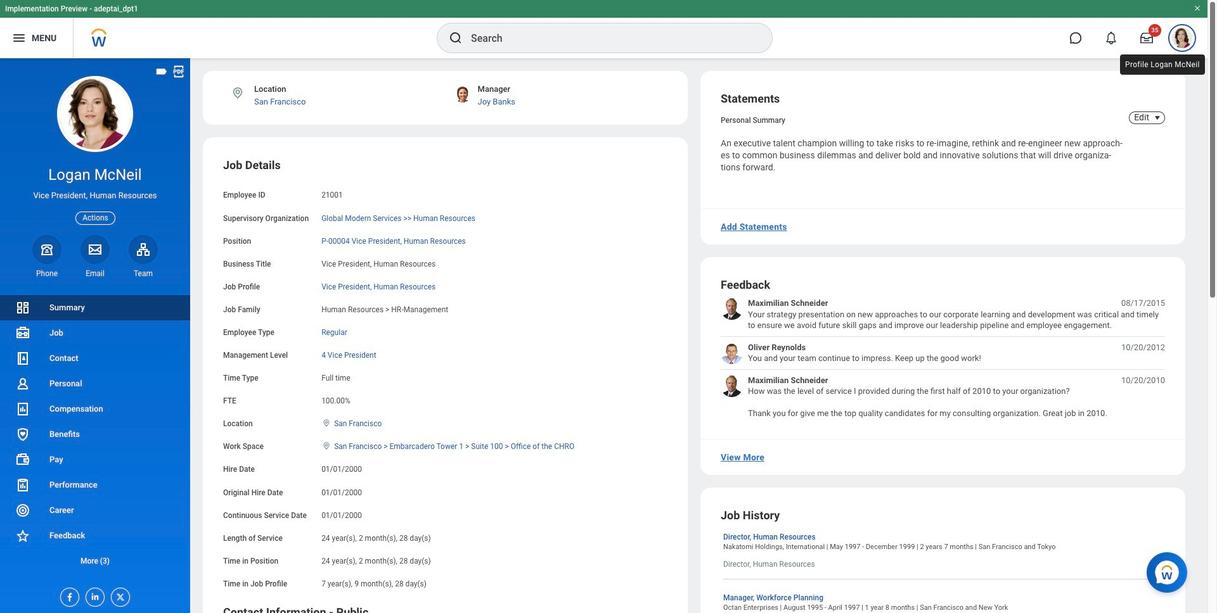Task type: vqa. For each thing, say whether or not it's contained in the screenshot.
Navigation pane region
yes



Task type: locate. For each thing, give the bounding box(es) containing it.
0 horizontal spatial list
[[0, 295, 190, 574]]

justify image
[[11, 30, 27, 46]]

notifications large image
[[1105, 32, 1118, 44]]

1 vertical spatial employee's photo (maximilian schneider) image
[[721, 375, 743, 397]]

employee's photo (maximilian schneider) image up employee's photo (oliver reynolds)
[[721, 298, 743, 320]]

1 vertical spatial location image
[[322, 442, 332, 451]]

caret down image
[[1150, 113, 1165, 123]]

employee's photo (maximilian schneider) image down employee's photo (oliver reynolds)
[[721, 375, 743, 397]]

employee's photo (oliver reynolds) image
[[721, 342, 743, 364]]

search image
[[448, 30, 463, 46]]

profile logan mcneil image
[[1172, 28, 1193, 51]]

pay image
[[15, 453, 30, 468]]

1 location image from the top
[[322, 419, 332, 428]]

list
[[0, 295, 190, 574], [721, 298, 1165, 419]]

location image
[[322, 419, 332, 428], [322, 442, 332, 451]]

tooltip
[[1118, 52, 1208, 77]]

banner
[[0, 0, 1208, 58]]

inbox large image
[[1141, 32, 1153, 44]]

performance image
[[15, 478, 30, 493]]

phone logan mcneil element
[[32, 269, 62, 279]]

group
[[223, 158, 668, 590]]

0 vertical spatial location image
[[322, 419, 332, 428]]

close environment banner image
[[1194, 4, 1202, 12]]

view team image
[[136, 242, 151, 257]]

Search Workday  search field
[[471, 24, 746, 52]]

employee's photo (maximilian schneider) image
[[721, 298, 743, 320], [721, 375, 743, 397]]

email logan mcneil element
[[81, 269, 110, 279]]

0 vertical spatial employee's photo (maximilian schneider) image
[[721, 298, 743, 320]]

tag image
[[155, 65, 169, 79]]



Task type: describe. For each thing, give the bounding box(es) containing it.
team logan mcneil element
[[129, 269, 158, 279]]

facebook image
[[61, 589, 75, 603]]

compensation image
[[15, 402, 30, 417]]

linkedin image
[[86, 589, 100, 602]]

mail image
[[87, 242, 103, 257]]

phone image
[[38, 242, 56, 257]]

x image
[[112, 589, 126, 603]]

2 employee's photo (maximilian schneider) image from the top
[[721, 375, 743, 397]]

job image
[[15, 326, 30, 341]]

personal summary element
[[721, 113, 786, 125]]

full time element
[[322, 372, 350, 383]]

personal image
[[15, 377, 30, 392]]

2 location image from the top
[[322, 442, 332, 451]]

benefits image
[[15, 427, 30, 443]]

contact image
[[15, 351, 30, 366]]

1 employee's photo (maximilian schneider) image from the top
[[721, 298, 743, 320]]

location image
[[231, 86, 245, 100]]

view printable version (pdf) image
[[172, 65, 186, 79]]

1 horizontal spatial list
[[721, 298, 1165, 419]]

summary image
[[15, 301, 30, 316]]

navigation pane region
[[0, 58, 190, 614]]

career image
[[15, 503, 30, 519]]

feedback image
[[15, 529, 30, 544]]



